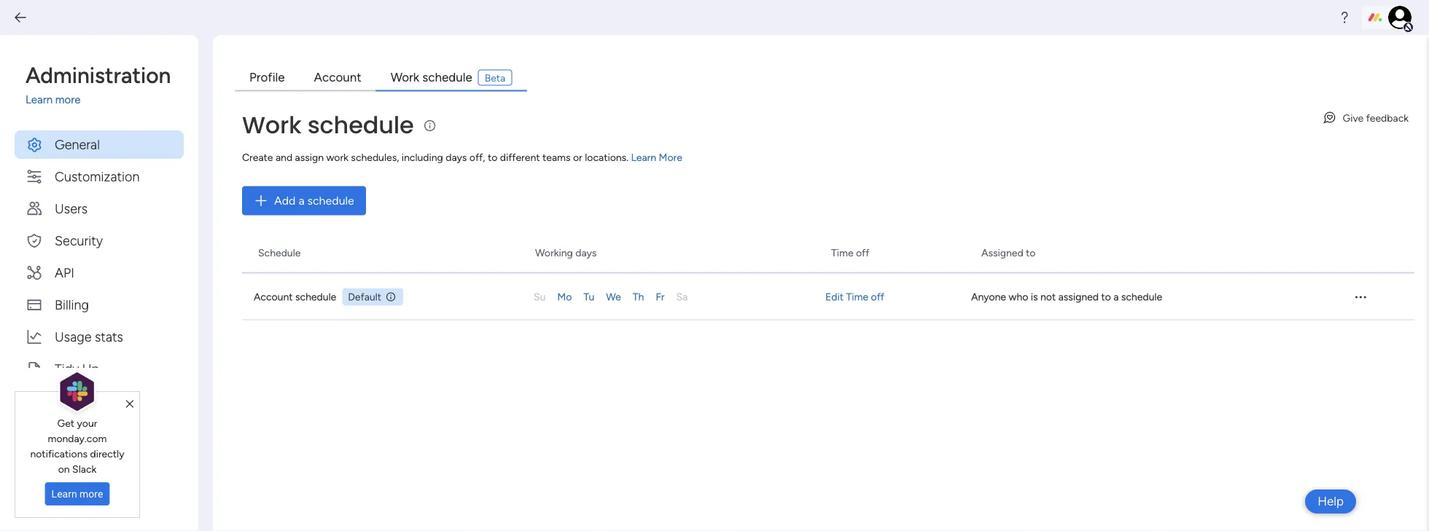 Task type: vqa. For each thing, say whether or not it's contained in the screenshot.
Time
yes



Task type: describe. For each thing, give the bounding box(es) containing it.
0 vertical spatial work
[[391, 70, 419, 85]]

help image
[[1338, 10, 1352, 25]]

work
[[326, 151, 349, 164]]

tidy
[[55, 361, 79, 377]]

your
[[77, 417, 97, 429]]

on
[[58, 463, 70, 475]]

api button
[[15, 259, 184, 287]]

schedules,
[[351, 151, 399, 164]]

more inside administration learn more
[[55, 93, 81, 106]]

notifications
[[30, 448, 88, 460]]

account for account schedule
[[254, 291, 293, 303]]

menu image
[[1354, 290, 1368, 304]]

fr
[[656, 291, 665, 303]]

security
[[55, 233, 103, 248]]

learn inside button
[[51, 488, 77, 500]]

usage
[[55, 329, 91, 345]]

general button
[[15, 130, 184, 159]]

stats
[[95, 329, 123, 345]]

back to workspace image
[[13, 10, 28, 25]]

create
[[242, 151, 273, 164]]

billing button
[[15, 291, 184, 319]]

add
[[274, 194, 296, 208]]

create and assign work schedules, including days off, to different teams or locations. learn more
[[242, 151, 683, 164]]

assigned to
[[982, 247, 1036, 259]]

help
[[1318, 494, 1344, 509]]

we
[[606, 291, 621, 303]]

help button
[[1306, 490, 1357, 514]]

1 vertical spatial work schedule
[[242, 109, 414, 141]]

default element
[[342, 288, 403, 306]]

general
[[55, 136, 100, 152]]

directly
[[90, 448, 124, 460]]

0 vertical spatial days
[[446, 151, 467, 164]]

api
[[55, 265, 74, 280]]

give feedback button
[[1317, 106, 1415, 129]]

and
[[276, 151, 293, 164]]

working
[[535, 247, 573, 259]]

learn more link
[[631, 151, 683, 164]]

0 vertical spatial time
[[831, 247, 854, 259]]

customization
[[55, 168, 140, 184]]

tu
[[584, 291, 595, 303]]

give feedback
[[1343, 112, 1409, 124]]

assigned
[[1059, 291, 1099, 303]]

including
[[402, 151, 443, 164]]

anyone who is not assigned to a schedule
[[971, 291, 1163, 303]]

2 horizontal spatial to
[[1102, 291, 1111, 303]]

learn more
[[51, 488, 103, 500]]

feedback
[[1367, 112, 1409, 124]]

grid containing schedule
[[239, 233, 1415, 532]]

teams
[[543, 151, 571, 164]]

row inside grid
[[242, 274, 1415, 321]]

get
[[57, 417, 74, 429]]

row containing schedule
[[239, 233, 1415, 274]]

profile link
[[235, 64, 299, 92]]



Task type: locate. For each thing, give the bounding box(es) containing it.
1 horizontal spatial to
[[1026, 247, 1036, 259]]

learn more link
[[26, 92, 184, 108]]

edit time off
[[826, 291, 885, 303]]

administration
[[26, 62, 171, 88]]

1 vertical spatial more
[[80, 488, 103, 500]]

account right profile
[[314, 70, 361, 85]]

0 horizontal spatial days
[[446, 151, 467, 164]]

1 horizontal spatial days
[[576, 247, 597, 259]]

assign
[[295, 151, 324, 164]]

schedule inside add a schedule "button"
[[307, 194, 354, 208]]

time
[[831, 247, 854, 259], [846, 291, 869, 303]]

slack
[[72, 463, 96, 475]]

0 horizontal spatial work
[[242, 109, 302, 141]]

users button
[[15, 194, 184, 223]]

account for account
[[314, 70, 361, 85]]

usage stats button
[[15, 323, 184, 351]]

0 vertical spatial account
[[314, 70, 361, 85]]

time inside button
[[846, 291, 869, 303]]

1 vertical spatial work
[[242, 109, 302, 141]]

work schedule left 'beta'
[[391, 70, 472, 85]]

days
[[446, 151, 467, 164], [576, 247, 597, 259]]

profile
[[249, 70, 285, 85]]

working days
[[535, 247, 597, 259]]

schedule
[[258, 247, 301, 259]]

edit time off button
[[826, 290, 971, 305]]

1 vertical spatial account
[[254, 291, 293, 303]]

a right assigned
[[1114, 291, 1119, 303]]

add a schedule button
[[242, 186, 366, 216]]

off,
[[470, 151, 485, 164]]

off right edit
[[871, 291, 885, 303]]

row
[[239, 233, 1415, 274], [242, 274, 1415, 321]]

learn
[[26, 93, 53, 106], [631, 151, 656, 164], [51, 488, 77, 500]]

is
[[1031, 291, 1038, 303]]

work right the account link
[[391, 70, 419, 85]]

0 vertical spatial work schedule
[[391, 70, 472, 85]]

1 horizontal spatial off
[[871, 291, 885, 303]]

default
[[348, 291, 381, 303]]

time right edit
[[846, 291, 869, 303]]

account link
[[299, 64, 376, 92]]

a
[[299, 194, 305, 208], [1114, 291, 1119, 303]]

time off
[[831, 247, 870, 259]]

1 horizontal spatial account
[[314, 70, 361, 85]]

schedule right assigned
[[1122, 291, 1163, 303]]

row containing account schedule
[[242, 274, 1415, 321]]

usage stats
[[55, 329, 123, 345]]

beta
[[485, 71, 506, 84]]

more inside button
[[80, 488, 103, 500]]

time up edit
[[831, 247, 854, 259]]

0 vertical spatial more
[[55, 93, 81, 106]]

gary orlando image
[[1389, 6, 1412, 29]]

0 horizontal spatial off
[[856, 247, 870, 259]]

days inside row
[[576, 247, 597, 259]]

1 vertical spatial time
[[846, 291, 869, 303]]

row up edit
[[239, 233, 1415, 274]]

edit
[[826, 291, 844, 303]]

more down slack
[[80, 488, 103, 500]]

1 horizontal spatial work
[[391, 70, 419, 85]]

account schedule
[[254, 291, 336, 303]]

2 vertical spatial learn
[[51, 488, 77, 500]]

learn down "on"
[[51, 488, 77, 500]]

users
[[55, 201, 88, 216]]

security button
[[15, 226, 184, 255]]

or
[[573, 151, 583, 164]]

account
[[314, 70, 361, 85], [254, 291, 293, 303]]

administration learn more
[[26, 62, 171, 106]]

0 horizontal spatial account
[[254, 291, 293, 303]]

schedule
[[422, 70, 472, 85], [308, 109, 414, 141], [307, 194, 354, 208], [295, 291, 336, 303], [1122, 291, 1163, 303]]

assigned
[[982, 247, 1024, 259]]

more
[[659, 151, 683, 164]]

locations.
[[585, 151, 629, 164]]

1 vertical spatial off
[[871, 291, 885, 303]]

work up "and"
[[242, 109, 302, 141]]

up
[[82, 361, 99, 377]]

1 vertical spatial learn
[[631, 151, 656, 164]]

1 horizontal spatial a
[[1114, 291, 1119, 303]]

row down the time off
[[242, 274, 1415, 321]]

0 horizontal spatial to
[[488, 151, 498, 164]]

work
[[391, 70, 419, 85], [242, 109, 302, 141]]

get your monday.com notifications directly on slack
[[30, 417, 124, 475]]

schedule left default
[[295, 291, 336, 303]]

2 vertical spatial to
[[1102, 291, 1111, 303]]

th
[[633, 291, 644, 303]]

off inside button
[[871, 291, 885, 303]]

not
[[1041, 291, 1056, 303]]

1 vertical spatial a
[[1114, 291, 1119, 303]]

grid
[[239, 233, 1415, 532]]

a inside add a schedule "button"
[[299, 194, 305, 208]]

0 vertical spatial learn
[[26, 93, 53, 106]]

add a schedule
[[274, 194, 354, 208]]

1 vertical spatial days
[[576, 247, 597, 259]]

mo
[[558, 291, 572, 303]]

0 vertical spatial a
[[299, 194, 305, 208]]

more down administration
[[55, 93, 81, 106]]

schedule down work
[[307, 194, 354, 208]]

0 vertical spatial off
[[856, 247, 870, 259]]

monday.com
[[48, 432, 107, 445]]

sa
[[676, 291, 688, 303]]

0 horizontal spatial a
[[299, 194, 305, 208]]

account inside row
[[254, 291, 293, 303]]

billing
[[55, 297, 89, 313]]

learn left more
[[631, 151, 656, 164]]

0 vertical spatial to
[[488, 151, 498, 164]]

tidy up button
[[15, 355, 184, 383]]

su
[[534, 291, 546, 303]]

learn inside administration learn more
[[26, 93, 53, 106]]

1 vertical spatial to
[[1026, 247, 1036, 259]]

to
[[488, 151, 498, 164], [1026, 247, 1036, 259], [1102, 291, 1111, 303]]

anyone
[[971, 291, 1006, 303]]

tidy up
[[55, 361, 99, 377]]

more
[[55, 93, 81, 106], [80, 488, 103, 500]]

off up edit time off
[[856, 247, 870, 259]]

schedule up schedules,
[[308, 109, 414, 141]]

who
[[1009, 291, 1029, 303]]

account down schedule
[[254, 291, 293, 303]]

a right add
[[299, 194, 305, 208]]

work schedule up work
[[242, 109, 414, 141]]

days right the working
[[576, 247, 597, 259]]

customization button
[[15, 162, 184, 191]]

different
[[500, 151, 540, 164]]

dapulse x slim image
[[126, 398, 133, 411]]

learn more button
[[45, 483, 110, 506]]

give
[[1343, 112, 1364, 124]]

days left off, on the left top
[[446, 151, 467, 164]]

off
[[856, 247, 870, 259], [871, 291, 885, 303]]

learn down administration
[[26, 93, 53, 106]]

work schedule
[[391, 70, 472, 85], [242, 109, 414, 141]]

schedule left 'beta'
[[422, 70, 472, 85]]



